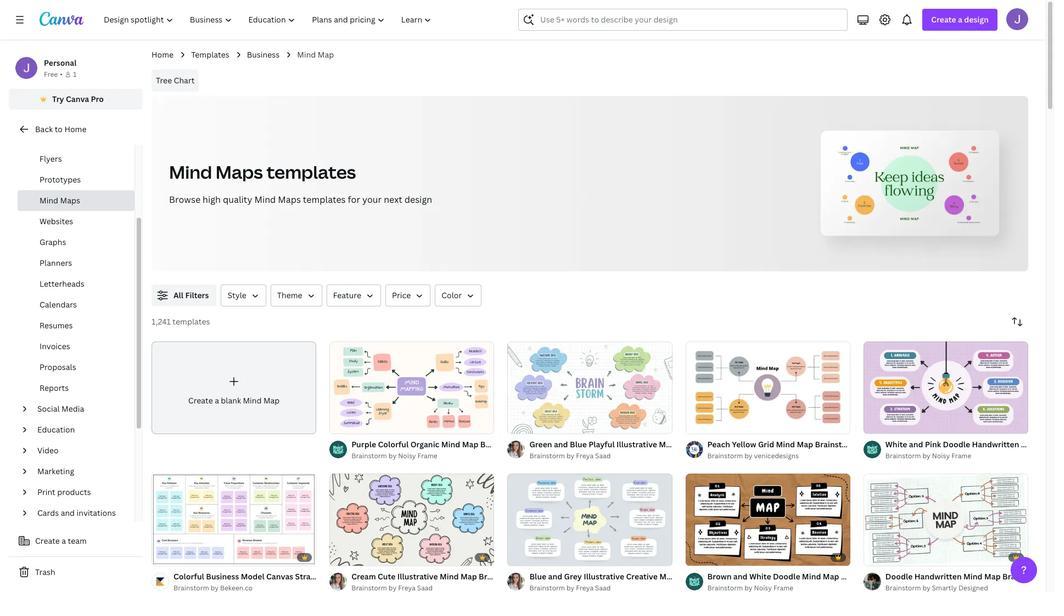 Task type: describe. For each thing, give the bounding box(es) containing it.
map inside the white and pink doodle handwritten mind map brainstorm by noisy frame
[[1042, 440, 1054, 450]]

canvas
[[266, 572, 293, 582]]

planners
[[40, 258, 72, 268]]

chart
[[174, 75, 195, 86]]

create a team
[[35, 536, 87, 547]]

invoices link
[[18, 337, 135, 357]]

prototypes link
[[18, 170, 135, 191]]

illustrative right cute
[[397, 572, 438, 583]]

0 horizontal spatial colorful
[[173, 572, 204, 582]]

frame inside purple colorful organic mind map brainstorm brainstorm by noisy frame
[[418, 452, 437, 461]]

team
[[68, 536, 87, 547]]

back to home
[[35, 124, 86, 135]]

proposals
[[40, 362, 76, 373]]

maps for mind maps
[[60, 195, 80, 206]]

try canva pro
[[52, 94, 104, 104]]

letterheads
[[40, 279, 84, 289]]

print products
[[37, 488, 91, 498]]

next
[[384, 194, 402, 206]]

a for blank
[[215, 396, 219, 407]]

green
[[529, 440, 552, 450]]

theme button
[[271, 285, 322, 307]]

of
[[876, 554, 884, 562]]

2
[[886, 554, 889, 562]]

doodle handwritten mind map brainstorm link
[[885, 572, 1045, 584]]

brainstorm by noisy frame link for organic
[[351, 451, 494, 462]]

playful
[[589, 440, 615, 450]]

and for cards
[[61, 508, 75, 519]]

1 vertical spatial templates
[[303, 194, 346, 206]]

blue and grey illustrative creative mind map
[[529, 572, 697, 583]]

invoices
[[40, 341, 70, 352]]

0 horizontal spatial cards
[[37, 508, 59, 519]]

all filters
[[173, 290, 209, 301]]

1 for 1 of 2
[[871, 554, 874, 562]]

map inside the peach yellow grid mind map brainstorm brainstorm by venicedesigns
[[797, 440, 813, 450]]

green and blue playful illustrative mind map link
[[529, 439, 696, 451]]

style
[[228, 290, 246, 301]]

a for team
[[62, 536, 66, 547]]

brown and white doodle mind map brainstorm
[[707, 572, 883, 583]]

peach yellow grid mind map brainstorm image
[[686, 342, 850, 435]]

illustrative right grey
[[584, 572, 624, 583]]

handwritten inside the white and pink doodle handwritten mind map brainstorm by noisy frame
[[972, 440, 1019, 450]]

venicedesigns
[[754, 452, 799, 461]]

peach yellow grid mind map brainstorm brainstorm by venicedesigns
[[707, 440, 857, 461]]

peach
[[707, 440, 730, 450]]

brainstorm by freya saad link
[[529, 451, 672, 462]]

colorful business model canvas strategic planning brainstorm link
[[173, 572, 407, 584]]

websites link
[[18, 211, 135, 232]]

1 of 2 link
[[864, 474, 1028, 567]]

reports
[[40, 383, 69, 394]]

1,241
[[152, 317, 171, 327]]

marketing link
[[33, 462, 128, 483]]

your
[[362, 194, 382, 206]]

business for business cards
[[40, 133, 72, 143]]

colorful business model canvas strategic planning brainstorm image
[[152, 474, 316, 567]]

tree
[[156, 75, 172, 86]]

graphs link
[[18, 232, 135, 253]]

tree chart link
[[152, 70, 199, 92]]

flyers link
[[18, 149, 135, 170]]

illustrative inside green and blue playful illustrative mind map brainstorm by freya saad
[[617, 440, 657, 450]]

0 horizontal spatial white
[[749, 572, 771, 583]]

create a team button
[[9, 531, 143, 553]]

1 of 2
[[871, 554, 889, 562]]

pro
[[91, 94, 104, 104]]

white and pink doodle handwritten mind map link
[[885, 439, 1054, 451]]

white and pink doodle handwritten mind map brainstorm by noisy frame
[[885, 440, 1054, 461]]

filters
[[185, 290, 209, 301]]

try
[[52, 94, 64, 104]]

create for create a design
[[931, 14, 956, 25]]

organic
[[410, 440, 439, 450]]

and for green
[[554, 440, 568, 450]]

purple
[[351, 440, 376, 450]]

free
[[44, 70, 58, 79]]

peach yellow grid mind map brainstorm link
[[707, 439, 857, 451]]

maps for mind maps templates
[[216, 160, 263, 184]]

back
[[35, 124, 53, 135]]

green and blue playful illustrative mind map image
[[508, 342, 672, 435]]

doodle for white
[[773, 572, 800, 583]]

blue and grey illustrative creative mind map image
[[508, 474, 672, 567]]

price button
[[385, 285, 431, 307]]

education
[[37, 425, 75, 435]]

creative
[[626, 572, 658, 583]]

calendars
[[40, 300, 77, 310]]

planners link
[[18, 253, 135, 274]]

and for brown
[[733, 572, 748, 583]]

feature
[[333, 290, 361, 301]]

mind inside green and blue playful illustrative mind map brainstorm by freya saad
[[659, 440, 678, 450]]

map inside green and blue playful illustrative mind map brainstorm by freya saad
[[680, 440, 696, 450]]

create a blank mind map element
[[152, 342, 316, 435]]

brown
[[707, 572, 732, 583]]

purple colorful organic mind map brainstorm brainstorm by noisy frame
[[351, 440, 522, 461]]

create for create a blank mind map
[[188, 396, 213, 407]]

create a design
[[931, 14, 989, 25]]

mind inside purple colorful organic mind map brainstorm brainstorm by noisy frame
[[441, 440, 460, 450]]

create a blank mind map link
[[152, 342, 316, 435]]

noisy inside the white and pink doodle handwritten mind map brainstorm by noisy frame
[[932, 452, 950, 461]]

green and blue playful illustrative mind map brainstorm by freya saad
[[529, 440, 696, 461]]

create for create a team
[[35, 536, 60, 547]]

jacob simon image
[[1006, 8, 1028, 30]]

brainstorm inside the white and pink doodle handwritten mind map brainstorm by noisy frame
[[885, 452, 921, 461]]

cards and invitations link
[[33, 503, 128, 524]]

planning
[[331, 572, 363, 582]]

strategic
[[295, 572, 329, 582]]

brainstorm by noisy frame link for pink
[[885, 451, 1028, 462]]

video link
[[33, 441, 128, 462]]

mind inside the white and pink doodle handwritten mind map brainstorm by noisy frame
[[1021, 440, 1040, 450]]

business cards
[[40, 133, 96, 143]]

pink
[[925, 440, 941, 450]]

top level navigation element
[[97, 9, 441, 31]]



Task type: locate. For each thing, give the bounding box(es) containing it.
flyers
[[40, 154, 62, 164]]

1 horizontal spatial create
[[188, 396, 213, 407]]

0 vertical spatial home
[[152, 49, 174, 60]]

1 horizontal spatial noisy
[[932, 452, 950, 461]]

0 vertical spatial cards
[[74, 133, 96, 143]]

2 by from the left
[[567, 452, 575, 461]]

0 horizontal spatial maps
[[60, 195, 80, 206]]

education link
[[33, 420, 128, 441]]

0 vertical spatial a
[[958, 14, 962, 25]]

doodle inside doodle handwritten mind map brainstorm link
[[885, 572, 913, 583]]

maps down mind maps templates
[[278, 194, 301, 206]]

white left pink on the right of the page
[[885, 440, 907, 450]]

1 horizontal spatial a
[[215, 396, 219, 407]]

resumes link
[[18, 316, 135, 337]]

1 brainstorm by noisy frame link from the left
[[351, 451, 494, 462]]

1 by from the left
[[389, 452, 397, 461]]

0 horizontal spatial create
[[35, 536, 60, 547]]

and left pink on the right of the page
[[909, 440, 923, 450]]

1 frame from the left
[[418, 452, 437, 461]]

0 horizontal spatial handwritten
[[915, 572, 962, 583]]

mind map
[[297, 49, 334, 60]]

blue left grey
[[529, 572, 546, 583]]

0 vertical spatial business
[[247, 49, 280, 60]]

2 frame from the left
[[952, 452, 971, 461]]

canva
[[66, 94, 89, 104]]

0 vertical spatial templates
[[267, 160, 356, 184]]

1 horizontal spatial white
[[885, 440, 907, 450]]

purple colorful organic mind map brainstorm image
[[330, 342, 494, 435]]

and left grey
[[548, 572, 562, 583]]

0 horizontal spatial frame
[[418, 452, 437, 461]]

1 vertical spatial colorful
[[173, 572, 204, 582]]

0 vertical spatial create
[[931, 14, 956, 25]]

illustrative right playful
[[617, 440, 657, 450]]

1 vertical spatial blue
[[529, 572, 546, 583]]

white right "brown"
[[749, 572, 771, 583]]

websites
[[40, 216, 73, 227]]

create inside create a design "dropdown button"
[[931, 14, 956, 25]]

home right to
[[64, 124, 86, 135]]

design inside "dropdown button"
[[964, 14, 989, 25]]

0 vertical spatial design
[[964, 14, 989, 25]]

1 vertical spatial 1
[[871, 554, 874, 562]]

maps down prototypes link
[[60, 195, 80, 206]]

colorful business model canvas strategic planning brainstorm
[[173, 572, 407, 582]]

high
[[203, 194, 221, 206]]

0 horizontal spatial blue
[[529, 572, 546, 583]]

white and pink doodle handwritten mind map brainstorm image
[[864, 342, 1028, 435]]

create a design button
[[923, 9, 998, 31]]

cream
[[351, 572, 376, 583]]

reports link
[[18, 378, 135, 399]]

0 horizontal spatial design
[[404, 194, 432, 206]]

•
[[60, 70, 63, 79]]

cream cute illustrative mind map brainstorm link
[[351, 572, 521, 584]]

Sort by button
[[1006, 311, 1028, 333]]

and for blue
[[548, 572, 562, 583]]

proposals link
[[18, 357, 135, 378]]

1 vertical spatial home
[[64, 124, 86, 135]]

all
[[173, 290, 183, 301]]

1 horizontal spatial handwritten
[[972, 440, 1019, 450]]

0 vertical spatial handwritten
[[972, 440, 1019, 450]]

grid
[[758, 440, 774, 450]]

2 vertical spatial create
[[35, 536, 60, 547]]

try canva pro button
[[9, 89, 143, 110]]

home up tree
[[152, 49, 174, 60]]

2 noisy from the left
[[932, 452, 950, 461]]

browse high quality mind maps templates for your next design
[[169, 194, 432, 206]]

1 horizontal spatial business
[[206, 572, 239, 582]]

by down purple colorful organic mind map brainstorm link
[[389, 452, 397, 461]]

trash link
[[9, 562, 143, 584]]

saad
[[595, 452, 611, 461]]

all filters button
[[152, 285, 217, 307]]

feature button
[[326, 285, 381, 307]]

1 noisy from the left
[[398, 452, 416, 461]]

a inside "dropdown button"
[[958, 14, 962, 25]]

cute
[[378, 572, 396, 583]]

1 vertical spatial design
[[404, 194, 432, 206]]

frame down the organic
[[418, 452, 437, 461]]

doodle inside the white and pink doodle handwritten mind map brainstorm by noisy frame
[[943, 440, 970, 450]]

and right "brown"
[[733, 572, 748, 583]]

0 vertical spatial 1
[[73, 70, 76, 79]]

1 horizontal spatial design
[[964, 14, 989, 25]]

4 by from the left
[[923, 452, 931, 461]]

colorful inside purple colorful organic mind map brainstorm brainstorm by noisy frame
[[378, 440, 409, 450]]

browse
[[169, 194, 200, 206]]

0 horizontal spatial noisy
[[398, 452, 416, 461]]

1 horizontal spatial blue
[[570, 440, 587, 450]]

cards and invitations
[[37, 508, 116, 519]]

by
[[389, 452, 397, 461], [567, 452, 575, 461], [745, 452, 753, 461], [923, 452, 931, 461]]

noisy down pink on the right of the page
[[932, 452, 950, 461]]

and inside green and blue playful illustrative mind map brainstorm by freya saad
[[554, 440, 568, 450]]

templates up browse high quality mind maps templates for your next design
[[267, 160, 356, 184]]

mind
[[297, 49, 316, 60], [169, 160, 212, 184], [254, 194, 276, 206], [40, 195, 58, 206], [243, 396, 262, 407], [441, 440, 460, 450], [659, 440, 678, 450], [776, 440, 795, 450], [1021, 440, 1040, 450], [440, 572, 459, 583], [659, 572, 678, 583], [802, 572, 821, 583], [964, 572, 983, 583]]

Search search field
[[540, 9, 841, 30]]

maps
[[216, 160, 263, 184], [278, 194, 301, 206], [60, 195, 80, 206]]

frame down "white and pink doodle handwritten mind map" link at bottom
[[952, 452, 971, 461]]

a for design
[[958, 14, 962, 25]]

personal
[[44, 58, 77, 68]]

mind maps
[[40, 195, 80, 206]]

home link
[[152, 49, 174, 61]]

doodle
[[943, 440, 970, 450], [773, 572, 800, 583], [885, 572, 913, 583]]

social media
[[37, 404, 84, 415]]

1 vertical spatial a
[[215, 396, 219, 407]]

cream cute illustrative mind map brainstorm
[[351, 572, 521, 583]]

brainstorm inside green and blue playful illustrative mind map brainstorm by freya saad
[[529, 452, 565, 461]]

3 by from the left
[[745, 452, 753, 461]]

and down print products
[[61, 508, 75, 519]]

media
[[62, 404, 84, 415]]

mind maps templates image
[[794, 96, 1028, 272], [826, 137, 994, 231]]

doodle inside brown and white doodle mind map brainstorm link
[[773, 572, 800, 583]]

to
[[55, 124, 63, 135]]

blue and grey illustrative creative mind map link
[[529, 572, 697, 584]]

model
[[241, 572, 264, 582]]

1 horizontal spatial 1
[[871, 554, 874, 562]]

social media link
[[33, 399, 128, 420]]

theme
[[277, 290, 302, 301]]

purple colorful organic mind map brainstorm link
[[351, 439, 522, 451]]

design right next
[[404, 194, 432, 206]]

color button
[[435, 285, 482, 307]]

1 horizontal spatial brainstorm by noisy frame link
[[885, 451, 1028, 462]]

1 horizontal spatial home
[[152, 49, 174, 60]]

0 horizontal spatial brainstorm by noisy frame link
[[351, 451, 494, 462]]

2 horizontal spatial a
[[958, 14, 962, 25]]

print products link
[[33, 483, 128, 503]]

0 vertical spatial colorful
[[378, 440, 409, 450]]

cream cute illustrative mind map brainstorm image
[[330, 474, 494, 567]]

white inside the white and pink doodle handwritten mind map brainstorm by noisy frame
[[885, 440, 907, 450]]

1 horizontal spatial cards
[[74, 133, 96, 143]]

templates
[[191, 49, 229, 60]]

0 horizontal spatial doodle
[[773, 572, 800, 583]]

white
[[885, 440, 907, 450], [749, 572, 771, 583]]

and inside the white and pink doodle handwritten mind map brainstorm by noisy frame
[[909, 440, 923, 450]]

noisy down the organic
[[398, 452, 416, 461]]

1 horizontal spatial colorful
[[378, 440, 409, 450]]

resumes
[[40, 321, 73, 331]]

0 vertical spatial white
[[885, 440, 907, 450]]

1 vertical spatial cards
[[37, 508, 59, 519]]

back to home link
[[9, 119, 143, 141]]

frame inside the white and pink doodle handwritten mind map brainstorm by noisy frame
[[952, 452, 971, 461]]

and
[[554, 440, 568, 450], [909, 440, 923, 450], [61, 508, 75, 519], [548, 572, 562, 583], [733, 572, 748, 583]]

create inside create a team button
[[35, 536, 60, 547]]

products
[[57, 488, 91, 498]]

1 horizontal spatial maps
[[216, 160, 263, 184]]

by inside purple colorful organic mind map brainstorm brainstorm by noisy frame
[[389, 452, 397, 461]]

business cards link
[[18, 128, 135, 149]]

0 vertical spatial blue
[[570, 440, 587, 450]]

maps up quality
[[216, 160, 263, 184]]

design left "jacob simon" icon
[[964, 14, 989, 25]]

create inside the create a blank mind map element
[[188, 396, 213, 407]]

map inside purple colorful organic mind map brainstorm brainstorm by noisy frame
[[462, 440, 478, 450]]

noisy
[[398, 452, 416, 461], [932, 452, 950, 461]]

0 horizontal spatial business
[[40, 133, 72, 143]]

2 horizontal spatial maps
[[278, 194, 301, 206]]

0 horizontal spatial a
[[62, 536, 66, 547]]

graphs
[[40, 237, 66, 248]]

templates left for
[[303, 194, 346, 206]]

blue inside green and blue playful illustrative mind map brainstorm by freya saad
[[570, 440, 587, 450]]

and right green
[[554, 440, 568, 450]]

by inside the white and pink doodle handwritten mind map brainstorm by noisy frame
[[923, 452, 931, 461]]

trash
[[35, 568, 55, 578]]

brainstorm by noisy frame link down the organic
[[351, 451, 494, 462]]

None search field
[[518, 9, 848, 31]]

free •
[[44, 70, 63, 79]]

1 vertical spatial business
[[40, 133, 72, 143]]

blank
[[221, 396, 241, 407]]

by inside the peach yellow grid mind map brainstorm brainstorm by venicedesigns
[[745, 452, 753, 461]]

and for white
[[909, 440, 923, 450]]

a inside button
[[62, 536, 66, 547]]

2 horizontal spatial business
[[247, 49, 280, 60]]

mind inside the peach yellow grid mind map brainstorm brainstorm by venicedesigns
[[776, 440, 795, 450]]

2 vertical spatial a
[[62, 536, 66, 547]]

1 vertical spatial white
[[749, 572, 771, 583]]

2 vertical spatial business
[[206, 572, 239, 582]]

a
[[958, 14, 962, 25], [215, 396, 219, 407], [62, 536, 66, 547]]

1 left of
[[871, 554, 874, 562]]

cards down print
[[37, 508, 59, 519]]

noisy inside purple colorful organic mind map brainstorm brainstorm by noisy frame
[[398, 452, 416, 461]]

0 horizontal spatial home
[[64, 124, 86, 135]]

invitations
[[77, 508, 116, 519]]

2 brainstorm by noisy frame link from the left
[[885, 451, 1028, 462]]

by inside green and blue playful illustrative mind map brainstorm by freya saad
[[567, 452, 575, 461]]

1 vertical spatial handwritten
[[915, 572, 962, 583]]

mind maps templates
[[169, 160, 356, 184]]

blue up the "freya"
[[570, 440, 587, 450]]

doodle handwritten mind map brainstorm image
[[864, 474, 1028, 567]]

1,241 templates
[[152, 317, 210, 327]]

brainstorm by noisy frame link
[[351, 451, 494, 462], [885, 451, 1028, 462]]

1 horizontal spatial frame
[[952, 452, 971, 461]]

design
[[964, 14, 989, 25], [404, 194, 432, 206]]

business for business
[[247, 49, 280, 60]]

2 vertical spatial templates
[[173, 317, 210, 327]]

yellow
[[732, 440, 756, 450]]

by down yellow
[[745, 452, 753, 461]]

2 horizontal spatial doodle
[[943, 440, 970, 450]]

by down pink on the right of the page
[[923, 452, 931, 461]]

1 vertical spatial create
[[188, 396, 213, 407]]

2 horizontal spatial create
[[931, 14, 956, 25]]

grey
[[564, 572, 582, 583]]

brown and white doodle mind map brainstorm image
[[686, 474, 850, 567]]

map
[[318, 49, 334, 60], [263, 396, 280, 407], [462, 440, 478, 450], [680, 440, 696, 450], [797, 440, 813, 450], [1042, 440, 1054, 450], [461, 572, 477, 583], [680, 572, 697, 583], [823, 572, 839, 583], [984, 572, 1001, 583]]

templates down all filters
[[173, 317, 210, 327]]

quality
[[223, 194, 252, 206]]

by left the "freya"
[[567, 452, 575, 461]]

doodle handwritten mind map brainstorm
[[885, 572, 1045, 583]]

0 horizontal spatial 1
[[73, 70, 76, 79]]

brainstorm by venicedesigns link
[[707, 451, 850, 462]]

1 right • at the top left of the page
[[73, 70, 76, 79]]

for
[[348, 194, 360, 206]]

tree chart
[[156, 75, 195, 86]]

1 horizontal spatial doodle
[[885, 572, 913, 583]]

calendars link
[[18, 295, 135, 316]]

1 for 1
[[73, 70, 76, 79]]

price
[[392, 290, 411, 301]]

cards up flyers link
[[74, 133, 96, 143]]

doodle for pink
[[943, 440, 970, 450]]

brainstorm by noisy frame link down pink on the right of the page
[[885, 451, 1028, 462]]



Task type: vqa. For each thing, say whether or not it's contained in the screenshot.
Whiteboards button
no



